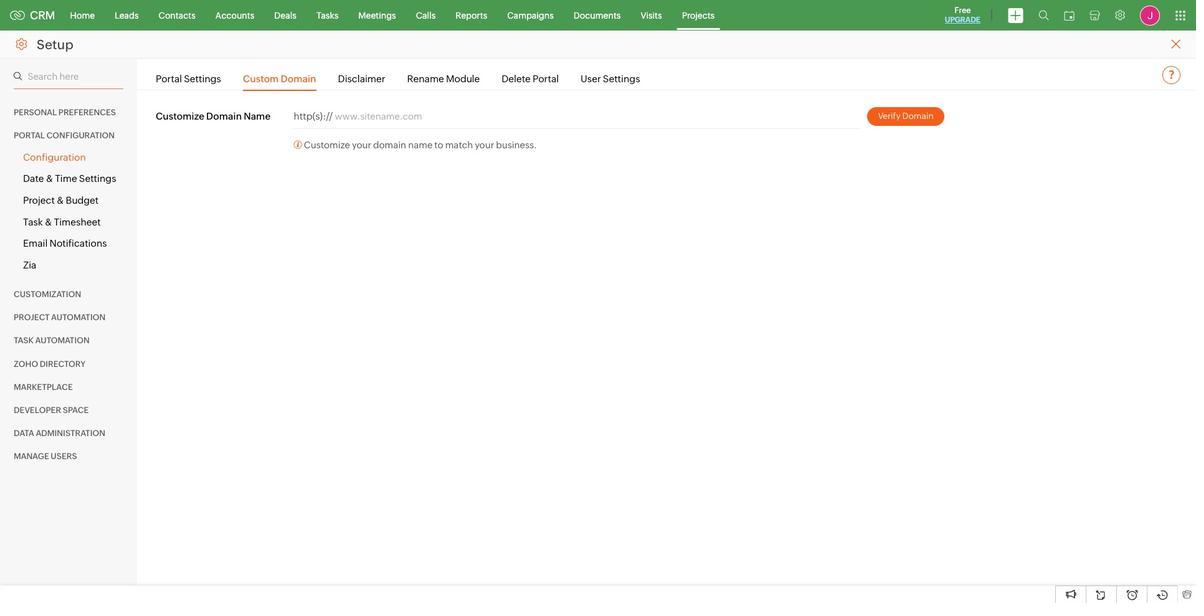 Task type: vqa. For each thing, say whether or not it's contained in the screenshot.
the "-None-" OPTION
no



Task type: describe. For each thing, give the bounding box(es) containing it.
tasks
[[316, 10, 339, 20]]

free
[[955, 6, 971, 15]]

campaigns
[[507, 10, 554, 20]]

calls link
[[406, 0, 446, 30]]

contacts
[[159, 10, 196, 20]]

leads link
[[105, 0, 149, 30]]

profile element
[[1133, 0, 1168, 30]]

accounts
[[215, 10, 254, 20]]

tasks link
[[307, 0, 348, 30]]



Task type: locate. For each thing, give the bounding box(es) containing it.
free upgrade
[[945, 6, 981, 24]]

contacts link
[[149, 0, 206, 30]]

visits link
[[631, 0, 672, 30]]

meetings link
[[348, 0, 406, 30]]

calendar image
[[1064, 10, 1075, 20]]

campaigns link
[[497, 0, 564, 30]]

crm link
[[10, 9, 55, 22]]

reports link
[[446, 0, 497, 30]]

search image
[[1039, 10, 1049, 21]]

documents
[[574, 10, 621, 20]]

home
[[70, 10, 95, 20]]

search element
[[1031, 0, 1057, 31]]

accounts link
[[206, 0, 264, 30]]

documents link
[[564, 0, 631, 30]]

leads
[[115, 10, 139, 20]]

profile image
[[1140, 5, 1160, 25]]

reports
[[456, 10, 487, 20]]

meetings
[[358, 10, 396, 20]]

deals
[[274, 10, 297, 20]]

home link
[[60, 0, 105, 30]]

deals link
[[264, 0, 307, 30]]

projects
[[682, 10, 715, 20]]

create menu element
[[1001, 0, 1031, 30]]

crm
[[30, 9, 55, 22]]

visits
[[641, 10, 662, 20]]

calls
[[416, 10, 436, 20]]

upgrade
[[945, 16, 981, 24]]

projects link
[[672, 0, 725, 30]]

create menu image
[[1008, 8, 1024, 23]]



